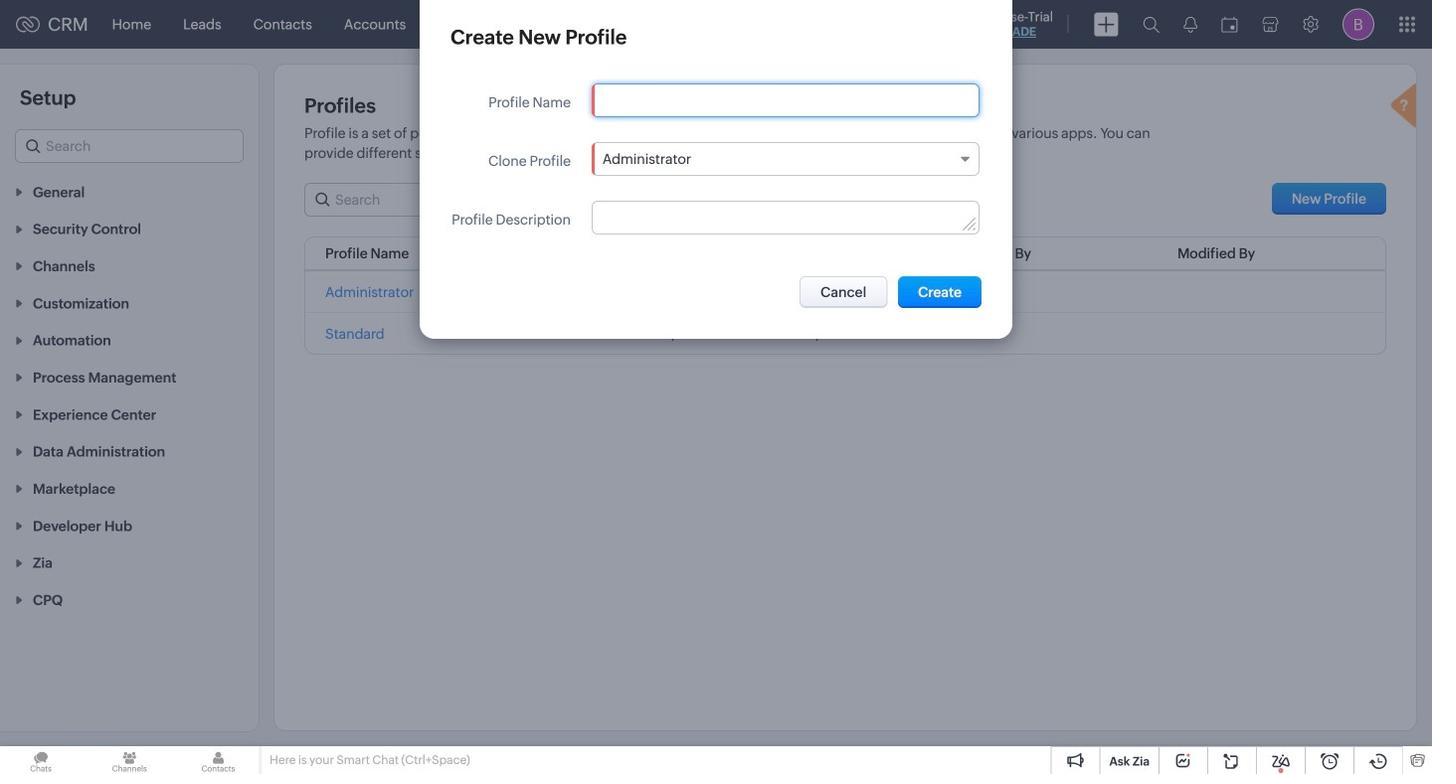 Task type: locate. For each thing, give the bounding box(es) containing it.
calendar image
[[1221, 16, 1238, 32]]

chats image
[[0, 747, 82, 775]]

None text field
[[593, 85, 979, 116], [593, 202, 979, 234], [593, 85, 979, 116], [593, 202, 979, 234]]

logo image
[[16, 16, 40, 32]]

create menu element
[[1082, 0, 1131, 48]]

signals element
[[1172, 0, 1210, 49]]

help image
[[1387, 81, 1426, 135]]

search image
[[1143, 16, 1160, 33]]

None field
[[592, 142, 980, 176]]

profile element
[[1331, 0, 1387, 48]]

channels image
[[89, 747, 170, 775]]

create menu image
[[1094, 12, 1119, 36]]

search element
[[1131, 0, 1172, 49]]



Task type: describe. For each thing, give the bounding box(es) containing it.
signals image
[[1184, 16, 1198, 33]]

Search text field
[[305, 184, 502, 216]]

contacts image
[[177, 747, 259, 775]]

profile image
[[1343, 8, 1375, 40]]



Task type: vqa. For each thing, say whether or not it's contained in the screenshot.
row group
no



